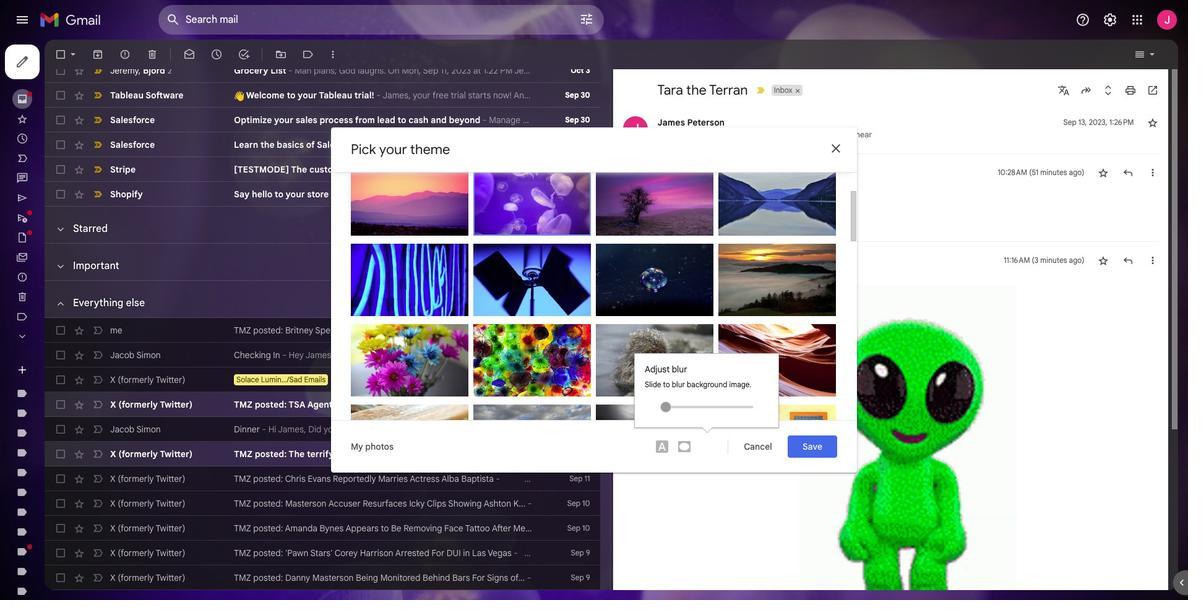 Task type: describe. For each thing, give the bounding box(es) containing it.
deleted
[[458, 164, 490, 175]]

say
[[234, 189, 250, 200]]

12 row from the top
[[45, 442, 600, 467]]

tmz for tmz posted: the terrifying moment was captured on video.
[[234, 449, 253, 460]]

congratulations
[[443, 189, 506, 200]]

25
[[539, 299, 547, 308]]

arrested
[[395, 548, 429, 559]]

11:16 am (3 minutes ago) cell
[[1004, 254, 1084, 266]]

free
[[357, 189, 373, 200]]

not important, sent only to me switch for 13th row from the top of the tara the terran 'main content'
[[92, 473, 104, 485]]

39 ﻿͏ from the left
[[741, 189, 741, 200]]

process
[[320, 114, 353, 126]]

settings image
[[1103, 12, 1118, 27]]

5 ﻿͏ from the left
[[665, 189, 665, 200]]

23 ﻿͏ from the left
[[705, 189, 705, 200]]

15 ﻿͏ from the left
[[687, 189, 687, 200]]

16 ﻿͏ from the left
[[690, 189, 690, 200]]

- up lead
[[374, 90, 383, 101]]

shopify
[[110, 189, 143, 200]]

17 ﻿͏ from the left
[[692, 189, 692, 200]]

4 ﻿͏ from the left
[[663, 189, 663, 200]]

oct 3
[[571, 66, 590, 75]]

20 ﻿͏ from the left
[[699, 189, 699, 200]]

customers
[[309, 164, 354, 175]]

'pawn
[[285, 548, 308, 559]]

1 tableau from the left
[[110, 90, 144, 101]]

11:16 am (3 minutes ago)
[[1004, 255, 1084, 265]]

33 ﻿͏ from the left
[[727, 189, 727, 200]]

vegas
[[488, 548, 512, 559]]

at
[[533, 399, 542, 410]]

25 ﻿͏ from the left
[[710, 189, 710, 200]]

everything we know:
[[414, 374, 497, 386]]

tmz posted: the terrifying moment was captured on video. link
[[234, 448, 532, 460]]

me inside list
[[666, 180, 677, 189]]

animals inside 'option'
[[603, 395, 631, 405]]

[testmode]
[[234, 164, 289, 175]]

stars'
[[310, 548, 333, 559]]

today.
[[417, 189, 441, 200]]

schultz
[[678, 167, 710, 178]]

sep for tmz posted: masterson accuser resurfaces icky clips showing ashton k... -
[[567, 499, 580, 508]]

9 row from the top
[[45, 368, 600, 392]]

not important, sent only to me switch for 15th row from the top of the tara the terran 'main content'
[[92, 522, 104, 535]]

the inside everything else tab panel
[[289, 449, 305, 460]]

tmz for tmz posted: 'pawn stars' corey harrison arrested for dui in las vegas -
[[234, 548, 251, 559]]

11 row from the top
[[45, 417, 600, 442]]

welcome to your tableau trial!
[[244, 90, 374, 101]]

1 x from the top
[[110, 374, 115, 386]]

bags
[[510, 399, 531, 410]]

x (formerly twitter) for 9th row
[[110, 374, 185, 386]]

,
[[138, 65, 141, 76]]

to left be
[[381, 523, 389, 534]]

- right af...
[[531, 325, 535, 336]]

2 horizontal spatial guy
[[767, 395, 781, 405]]

- right 'baptista'
[[496, 473, 500, 485]]

actress
[[410, 473, 440, 485]]

x (formerly twitter) for 4th row from the bottom of the tara the terran 'main content'
[[110, 498, 185, 509]]

sep for dinner - hi james, did you want to get dinner?
[[568, 425, 581, 434]]

sep 9 for tmz posted: danny masterson being monitored behind bars for signs of... -
[[571, 573, 590, 582]]

dui
[[447, 548, 461, 559]]

everything for everything else
[[73, 297, 123, 309]]

- right vegas
[[514, 548, 518, 559]]

not important, sent only to me switch for second row from the bottom of the tara the terran 'main content'
[[92, 547, 104, 559]]

not important, sent only to me switch for eighth row from the bottom of the tara the terran 'main content'
[[92, 399, 104, 411]]

tmz posted: tsa agents caught on camera stealing money from bags at ... link
[[234, 399, 552, 411]]

0 horizontal spatial cleron
[[635, 234, 658, 244]]

sep for tmz posted: danny masterson being monitored behind bars for signs of... -
[[571, 573, 584, 582]]

37 ﻿͏ from the left
[[736, 189, 736, 200]]

peterson
[[687, 255, 725, 266]]

important mainly because it was sent directly to you. switch
[[754, 84, 767, 97]]

tmz posted: #rip
[[332, 374, 404, 386]]

2 horizontal spatial by: romain guy
[[726, 395, 781, 405]]

32 ﻿͏ from the left
[[725, 189, 725, 200]]

0 horizontal spatial by: romain guy
[[358, 234, 413, 244]]

1 vertical spatial cleron
[[757, 314, 780, 324]]

bars
[[452, 572, 470, 584]]

to right hello
[[275, 189, 283, 200]]

journey
[[573, 189, 602, 200]]

twitter) for eighth row from the bottom of the tara the terran 'main content'
[[160, 399, 193, 410]]

twitter) for 13th row from the top of the tara the terran 'main content'
[[156, 473, 185, 485]]

7 x from the top
[[110, 548, 115, 559]]

bynes
[[320, 523, 344, 534]]

checking
[[234, 350, 271, 361]]

tmz posted: britney spears launches on cops who did welfare check af... -
[[234, 325, 537, 336]]

save
[[803, 441, 822, 452]]

24 ﻿͏ from the left
[[707, 189, 707, 200]]

x (formerly twitter) for 15th row from the top of the tara the terran 'main content'
[[110, 523, 185, 534]]

30 ﻿͏ from the left
[[721, 189, 721, 200]]

sep 30 for tableau software
[[565, 90, 590, 100]]

tmz for tmz posted: #rip
[[332, 374, 349, 386]]

2 tableau from the left
[[319, 90, 352, 101]]

13 ﻿͏ from the left
[[683, 189, 683, 200]]

to inside adjust blur slide to blur background image.
[[663, 380, 670, 389]]

simon for checking
[[136, 350, 161, 361]]

tara for tara schultz
[[657, 167, 676, 178]]

11:16 am
[[1004, 255, 1030, 265]]

background
[[687, 380, 727, 389]]

and
[[431, 114, 447, 126]]

agents
[[307, 399, 337, 410]]

dinner - hi james, did you want to get dinner?
[[234, 424, 417, 435]]

0 horizontal spatial did
[[308, 424, 321, 435]]

...
[[544, 399, 552, 410]]

slide
[[645, 380, 661, 389]]

tmz for tmz posted: danny masterson being monitored behind bars for signs of... -
[[234, 572, 251, 584]]

to tara
[[657, 268, 681, 277]]

by: animals
[[482, 233, 522, 243]]

(formerly for second row from the bottom of the tara the terran 'main content'
[[118, 548, 154, 559]]

your left journey
[[553, 189, 570, 200]]

important according to google magic., sent only to me switch for learn the basics of sales cloud
[[92, 139, 104, 151]]

9 for tmz posted: 'pawn stars' corey harrison arrested for dui in las vegas -
[[586, 548, 590, 558]]

from
[[487, 399, 508, 410]]

x (formerly twitter) for 12th row
[[110, 449, 193, 460]]

cash
[[408, 114, 429, 126]]

your left store
[[286, 189, 305, 200]]

search mail image
[[162, 9, 184, 31]]

important mainly because you often read messages with this label., sent to my address switch
[[92, 64, 104, 77]]

minutes for james peterson
[[1040, 255, 1067, 265]]

1 ﻿͏ from the left
[[656, 189, 656, 200]]

simon for dinner
[[136, 424, 161, 435]]

on left starting
[[508, 189, 518, 200]]

1 horizontal spatial you
[[356, 164, 371, 175]]

sales
[[317, 139, 339, 150]]

face
[[444, 523, 463, 534]]

on right 'caught'
[[372, 399, 383, 410]]

10 row from the top
[[45, 392, 600, 417]]

posted: for chris
[[253, 473, 283, 485]]

checking in -
[[234, 350, 289, 361]]

14 ﻿͏ from the left
[[685, 189, 685, 200]]

to me
[[657, 180, 677, 189]]

optimize
[[234, 114, 272, 126]]

8 ﻿͏ from the left
[[672, 189, 672, 200]]

emails
[[304, 375, 326, 384]]

row containing shopify
[[45, 182, 741, 207]]

cloud
[[342, 139, 366, 150]]

oct 2 for -
[[572, 350, 590, 360]]

x (formerly twitter) for second row from the bottom of the tara the terran 'main content'
[[110, 548, 185, 559]]

signs
[[487, 572, 508, 584]]

ago) for tara schultz
[[1069, 168, 1084, 177]]

tableau software
[[110, 90, 183, 101]]

3 row from the top
[[45, 108, 600, 132]]

af...
[[514, 325, 528, 336]]

jeremy , bjord 2
[[110, 65, 172, 76]]

(formerly for eighth row from the bottom of the tara the terran 'main content'
[[118, 399, 158, 410]]

0 vertical spatial the
[[291, 164, 307, 175]]

lumin…/sad
[[261, 375, 302, 384]]

evans
[[308, 473, 331, 485]]

16 row from the top
[[45, 541, 600, 566]]

0 horizontal spatial by: mike cleron option
[[596, 163, 714, 245]]

tmz posted: amanda bynes appears to be removing face tattoo after me...
[[234, 523, 532, 534]]

tara schultz
[[657, 167, 710, 178]]

of...
[[511, 572, 525, 584]]

camera
[[385, 399, 418, 410]]

posted: for #rip
[[351, 374, 381, 386]]

1 horizontal spatial romain
[[494, 395, 520, 405]]

(formerly for 17th row
[[118, 572, 154, 584]]

22 ﻿͏ from the left
[[703, 189, 703, 200]]

- right the of...
[[527, 572, 531, 584]]

bjord
[[143, 65, 165, 76]]

say hello to your store - your free trial starts today. congratulations on starting your journey with shopify. ﻿͏ ﻿͏ ﻿͏ ﻿͏ ﻿͏ ﻿͏ ﻿͏ ﻿͏ ﻿͏ ﻿͏ ﻿͏ ﻿͏ ﻿͏ ﻿͏ ﻿͏ ﻿͏ ﻿͏ ﻿͏ ﻿͏ ﻿͏ ﻿͏ ﻿͏ ﻿͏ ﻿͏ ﻿͏ ﻿͏ ﻿͏ ﻿͏ ﻿͏ ﻿͏ ﻿͏ ﻿͏ ﻿͏ ﻿͏ ﻿͏ ﻿͏ ﻿͏ ﻿͏ ﻿͏
[[234, 189, 741, 200]]

show more messages. image
[[570, 223, 573, 235]]

welfare
[[455, 325, 485, 336]]

2 vertical spatial oct
[[572, 375, 584, 384]]

your left sales
[[274, 114, 293, 126]]

posted: for danny
[[253, 572, 283, 584]]

(3
[[1032, 255, 1039, 265]]

advanced search options image
[[574, 7, 599, 32]]

x (formerly twitter) for 17th row
[[110, 572, 185, 584]]

ago) for james peterson
[[1069, 255, 1084, 265]]

3 x from the top
[[110, 449, 116, 460]]

basics
[[277, 139, 304, 150]]

tmz posted: masterson accuser resurfaces icky clips showing ashton k... -
[[234, 498, 534, 509]]

important according to google magic., sent only to me switch for say hello to your store
[[92, 188, 104, 200]]

caught
[[339, 399, 370, 410]]

not important, sent only to me switch for 9th row
[[92, 374, 104, 386]]

2 for -
[[586, 350, 590, 360]]

4 x from the top
[[110, 473, 115, 485]]

10:28 am (51 minutes ago)
[[998, 168, 1084, 177]]

0 horizontal spatial guy
[[399, 234, 413, 244]]

5 x from the top
[[110, 498, 115, 509]]

7 ﻿͏ from the left
[[670, 189, 670, 200]]

hi
[[268, 424, 276, 435]]

captured
[[404, 449, 443, 460]]

twitter) for 15th row from the top of the tara the terran 'main content'
[[156, 523, 185, 534]]

from
[[355, 114, 375, 126]]

34 ﻿͏ from the left
[[730, 189, 730, 200]]

pick your theme heading
[[351, 141, 450, 158]]

1 vertical spatial masterson
[[312, 572, 354, 584]]

show more messages. image
[[570, 260, 573, 272]]

6 ﻿͏ from the left
[[667, 189, 667, 200]]

twitter) for 12th row
[[160, 449, 193, 460]]

row containing me
[[45, 318, 600, 343]]

pick
[[351, 141, 376, 158]]

(51
[[1029, 168, 1039, 177]]

reportedly
[[333, 473, 376, 485]]

👋 image
[[234, 91, 244, 101]]

oct 2 for tmz posted: #rip
[[572, 375, 590, 384]]

x (formerly twitter) for 13th row from the top of the tara the terran 'main content'
[[110, 473, 185, 485]]

sep for [testmode] the customers you selected have been deleted -
[[566, 165, 580, 174]]

tmz for tmz posted: chris evans reportedly marries actress alba baptista -
[[234, 473, 251, 485]]

animals inside option
[[495, 233, 522, 243]]

- right beyond
[[483, 114, 487, 126]]

animals option
[[596, 324, 714, 406]]

solace
[[236, 375, 259, 384]]

4 row from the top
[[45, 132, 600, 157]]

28 for [testmode] the customers you selected have been deleted -
[[582, 165, 590, 174]]

2 inside jeremy , bjord 2
[[168, 66, 172, 75]]

jacob simon for checking in
[[110, 350, 161, 361]]

0 horizontal spatial romain
[[371, 234, 397, 244]]

1 horizontal spatial mike
[[739, 314, 755, 324]]

10:28 am
[[998, 168, 1027, 177]]

trial!
[[354, 90, 374, 101]]

not important switch
[[92, 324, 104, 337]]

tmz posted: 'pawn stars' corey harrison arrested for dui in las vegas -
[[234, 548, 520, 559]]

jacob for checking in -
[[110, 350, 134, 361]]

tmz for tmz posted: amanda bynes appears to be removing face tattoo after me...
[[234, 523, 251, 534]]

k...
[[513, 498, 525, 509]]

the for basics
[[260, 139, 275, 150]]

everything else button
[[50, 292, 150, 314]]

- up from
[[497, 374, 505, 386]]

10:28 am (51 minutes ago) cell
[[998, 166, 1084, 179]]

1 10 from the top
[[582, 499, 590, 508]]



Task type: locate. For each thing, give the bounding box(es) containing it.
did right james,
[[308, 424, 321, 435]]

0 vertical spatial cleron
[[635, 234, 658, 244]]

(formerly for 13th row from the top of the tara the terran 'main content'
[[118, 473, 154, 485]]

sep 28 for [testmode] the customers you selected have been deleted -
[[566, 165, 590, 174]]

jacob simon for dinner
[[110, 424, 161, 435]]

the up chris
[[289, 449, 305, 460]]

of inside row
[[306, 139, 315, 150]]

0 horizontal spatial of
[[306, 139, 315, 150]]

salesforce for learn the basics of sales cloud
[[110, 139, 155, 150]]

tmz posted: chris evans reportedly marries actress alba baptista -
[[234, 473, 502, 485]]

1 horizontal spatial of
[[548, 299, 555, 308]]

get
[[371, 424, 384, 435]]

7 row from the top
[[45, 318, 600, 343]]

minutes right '(3'
[[1040, 255, 1067, 265]]

image.png image
[[800, 284, 1016, 600]]

the left "terran"
[[686, 82, 707, 98]]

by: romain guy down know: at bottom
[[481, 395, 536, 405]]

0 horizontal spatial tableau
[[110, 90, 144, 101]]

11
[[585, 474, 590, 483]]

in
[[273, 350, 280, 361]]

twitter) for 9th row
[[156, 374, 185, 386]]

for left dui
[[432, 548, 444, 559]]

1 horizontal spatial guy
[[522, 395, 536, 405]]

sep
[[565, 90, 579, 100], [565, 115, 579, 124], [566, 165, 580, 174], [566, 189, 580, 199], [567, 400, 581, 409], [568, 425, 581, 434], [570, 474, 583, 483], [567, 499, 580, 508], [567, 524, 580, 533], [571, 548, 584, 558], [571, 573, 584, 582]]

sep 9
[[571, 548, 590, 558], [571, 573, 590, 582]]

0 vertical spatial everything
[[73, 297, 123, 309]]

0 vertical spatial did
[[440, 325, 453, 336]]

tableau
[[110, 90, 144, 101], [319, 90, 352, 101]]

shopify.
[[622, 189, 654, 200]]

1 horizontal spatial by: mike cleron option
[[718, 244, 836, 326]]

0 vertical spatial ago)
[[1069, 168, 1084, 177]]

2 x from the top
[[110, 399, 116, 410]]

posted: inside tmz posted: the terrifying moment was captured on video. link
[[255, 449, 287, 460]]

list inside tara the terran 'main content'
[[613, 104, 1159, 600]]

sep 12
[[568, 425, 590, 434]]

sep 28 left with
[[566, 189, 590, 199]]

ago) inside cell
[[1069, 255, 1084, 265]]

28 for say hello to your store - your free trial starts today. congratulations on starting your journey with shopify. ﻿͏ ﻿͏ ﻿͏ ﻿͏ ﻿͏ ﻿͏ ﻿͏ ﻿͏ ﻿͏ ﻿͏ ﻿͏ ﻿͏ ﻿͏ ﻿͏ ﻿͏ ﻿͏ ﻿͏ ﻿͏ ﻿͏ ﻿͏ ﻿͏ ﻿͏ ﻿͏ ﻿͏ ﻿͏ ﻿͏ ﻿͏ ﻿͏ ﻿͏ ﻿͏ ﻿͏ ﻿͏ ﻿͏ ﻿͏ ﻿͏ ﻿͏ ﻿͏ ﻿͏ ﻿͏
[[582, 189, 590, 199]]

1 minutes from the top
[[1040, 168, 1067, 177]]

9 for tmz posted: danny masterson being monitored behind bars for signs of... -
[[586, 573, 590, 582]]

1 vertical spatial 9
[[586, 573, 590, 582]]

2 down the 11:12 am
[[586, 350, 590, 360]]

know:
[[474, 374, 497, 386]]

2 salesforce from the top
[[110, 139, 155, 150]]

oct 2 up the sep 15
[[572, 375, 590, 384]]

not important, sent only to me switch
[[92, 349, 104, 361], [92, 374, 104, 386], [92, 399, 104, 411], [92, 423, 104, 436], [92, 448, 104, 460], [92, 473, 104, 485], [92, 498, 104, 510], [92, 522, 104, 535], [92, 547, 104, 559], [92, 572, 104, 584]]

1 vertical spatial for
[[472, 572, 485, 584]]

1 vertical spatial simon
[[136, 424, 161, 435]]

(formerly for 4th row from the bottom of the tara the terran 'main content'
[[118, 498, 154, 509]]

21 ﻿͏ from the left
[[701, 189, 701, 200]]

36 ﻿͏ from the left
[[734, 189, 734, 200]]

starts
[[392, 189, 415, 200]]

cancel
[[744, 441, 772, 452]]

1 vertical spatial jacob simon
[[110, 424, 161, 435]]

oct up the sep 15
[[572, 375, 584, 384]]

7 x (formerly twitter) from the top
[[110, 548, 185, 559]]

1 vertical spatial sep 28
[[566, 189, 590, 199]]

to down james
[[657, 268, 664, 277]]

28 ﻿͏ from the left
[[716, 189, 716, 200]]

everything up stealing
[[417, 374, 459, 386]]

1 vertical spatial you
[[324, 424, 338, 435]]

to right lead
[[398, 114, 406, 126]]

35 ﻿͏ from the left
[[732, 189, 732, 200]]

1 horizontal spatial by: romain guy
[[481, 395, 536, 405]]

starting
[[520, 189, 551, 200]]

important according to google magic., sent only to me switch for optimize your sales process from lead to cash and beyond
[[92, 114, 104, 126]]

for
[[432, 548, 444, 559], [472, 572, 485, 584]]

posted: inside tmz posted: tsa agents caught on camera stealing money from bags at ... link
[[255, 399, 287, 410]]

1 vertical spatial sep 9
[[571, 573, 590, 582]]

oct for checking in -
[[572, 350, 584, 360]]

2 x (formerly twitter) from the top
[[110, 399, 193, 410]]

in
[[463, 548, 470, 559]]

0 vertical spatial mike
[[616, 234, 633, 244]]

1 9 from the top
[[586, 548, 590, 558]]

- left hi
[[262, 424, 266, 435]]

salesforce up 'stripe'
[[110, 139, 155, 150]]

0 vertical spatial 9
[[586, 548, 590, 558]]

2 blur from the top
[[672, 380, 685, 389]]

Not starred checkbox
[[1097, 166, 1109, 179]]

twitter) for 4th row from the bottom of the tara the terran 'main content'
[[156, 498, 185, 509]]

(formerly for 9th row
[[118, 374, 154, 386]]

0 vertical spatial oct
[[571, 66, 584, 75]]

2 jacob from the top
[[110, 424, 134, 435]]

Not starred checkbox
[[1097, 254, 1109, 266]]

amanda
[[285, 523, 317, 534]]

behind
[[423, 572, 450, 584]]

11:12 am
[[564, 326, 590, 335]]

alba
[[441, 473, 459, 485]]

tara the terran main content
[[45, 0, 1178, 600]]

9 not important, sent only to me switch from the top
[[92, 547, 104, 559]]

1 row from the top
[[45, 58, 600, 83]]

2 oct 2 from the top
[[572, 375, 590, 384]]

4 x (formerly twitter) from the top
[[110, 473, 185, 485]]

sep for tmz posted: 'pawn stars' corey harrison arrested for dui in las vegas -
[[571, 548, 584, 558]]

oct left 3
[[571, 66, 584, 75]]

sep for tmz posted: chris evans reportedly marries actress alba baptista -
[[570, 474, 583, 483]]

- right cloud
[[369, 139, 373, 150]]

minutes right (51
[[1040, 168, 1067, 177]]

posted: for britney
[[253, 325, 283, 336]]

clips
[[427, 498, 446, 509]]

tmz
[[234, 325, 251, 336], [332, 374, 349, 386], [234, 399, 253, 410], [234, 449, 253, 460], [234, 473, 251, 485], [234, 498, 251, 509], [234, 523, 251, 534], [234, 548, 251, 559], [234, 572, 251, 584]]

resurfaces
[[363, 498, 407, 509]]

0 vertical spatial minutes
[[1040, 168, 1067, 177]]

1 vertical spatial of
[[548, 299, 555, 308]]

1 vertical spatial minutes
[[1040, 255, 1067, 265]]

1 vertical spatial animals
[[603, 395, 631, 405]]

animals down say hello to your store - your free trial starts today. congratulations on starting your journey with shopify. ﻿͏ ﻿͏ ﻿͏ ﻿͏ ﻿͏ ﻿͏ ﻿͏ ﻿͏ ﻿͏ ﻿͏ ﻿͏ ﻿͏ ﻿͏ ﻿͏ ﻿͏ ﻿͏ ﻿͏ ﻿͏ ﻿͏ ﻿͏ ﻿͏ ﻿͏ ﻿͏ ﻿͏ ﻿͏ ﻿͏ ﻿͏ ﻿͏ ﻿͏ ﻿͏ ﻿͏ ﻿͏ ﻿͏ ﻿͏ ﻿͏ ﻿͏ ﻿͏ ﻿͏ ﻿͏
[[495, 233, 522, 243]]

1 blur from the top
[[672, 364, 687, 375]]

1 vertical spatial by: mike cleron
[[726, 314, 780, 324]]

everything else
[[73, 297, 145, 309]]

26 ﻿͏ from the left
[[712, 189, 712, 200]]

1 horizontal spatial everything
[[417, 374, 459, 386]]

tara the terran
[[657, 82, 748, 98]]

15 row from the top
[[45, 516, 600, 541]]

guy left the ...
[[522, 395, 536, 405]]

guy down starts
[[399, 234, 413, 244]]

2 up 15
[[586, 375, 590, 384]]

you down 'pick'
[[356, 164, 371, 175]]

of right 25
[[548, 299, 555, 308]]

1 28 from the top
[[582, 165, 590, 174]]

you inside everything else tab panel
[[324, 424, 338, 435]]

trial
[[375, 189, 390, 200]]

tara down james
[[666, 268, 681, 277]]

of left sales
[[306, 139, 315, 150]]

0 horizontal spatial the
[[260, 139, 275, 150]]

adjust blur alert dialog
[[634, 353, 779, 433]]

0 vertical spatial sep 9
[[571, 548, 590, 558]]

0 vertical spatial 28
[[582, 165, 590, 174]]

tmz for tmz posted: masterson accuser resurfaces icky clips showing ashton k... -
[[234, 498, 251, 509]]

my
[[351, 441, 363, 452]]

8 x from the top
[[110, 572, 115, 584]]

sep 10
[[567, 499, 590, 508], [567, 524, 590, 533]]

2 sep 30 from the top
[[565, 115, 590, 124]]

not important, sent only to me switch for 12th row
[[92, 448, 104, 460]]

5 row from the top
[[45, 157, 600, 182]]

the inside row
[[260, 139, 275, 150]]

0 vertical spatial oct 2
[[572, 350, 590, 360]]

0 vertical spatial blur
[[672, 364, 687, 375]]

4 not important, sent only to me switch from the top
[[92, 423, 104, 436]]

2 horizontal spatial romain
[[739, 395, 765, 405]]

1 simon from the top
[[136, 350, 161, 361]]

oct 2
[[572, 350, 590, 360], [572, 375, 590, 384]]

38 ﻿͏ from the left
[[738, 189, 738, 200]]

0 horizontal spatial you
[[324, 424, 338, 435]]

by: romain guy option
[[351, 163, 468, 245], [473, 324, 591, 406], [718, 324, 836, 406], [351, 405, 468, 477], [596, 405, 714, 477], [718, 405, 836, 477]]

mike
[[616, 234, 633, 244], [739, 314, 755, 324]]

icky
[[409, 498, 425, 509]]

1 vertical spatial salesforce
[[110, 139, 155, 150]]

was
[[386, 449, 402, 460]]

tableau down jeremy
[[110, 90, 144, 101]]

2 for tmz posted: #rip
[[586, 375, 590, 384]]

0 vertical spatial sep 28
[[566, 165, 590, 174]]

2 vertical spatial tara
[[666, 268, 681, 277]]

1 vertical spatial oct 2
[[572, 375, 590, 384]]

terrifying
[[307, 449, 347, 460]]

to right slide
[[663, 380, 670, 389]]

2 28 from the top
[[582, 189, 590, 199]]

2 right bjord
[[168, 66, 172, 75]]

blur slider slider
[[660, 402, 753, 413]]

tara up to me
[[657, 167, 676, 178]]

30 for salesforce
[[581, 115, 590, 124]]

0 vertical spatial animals
[[495, 233, 522, 243]]

posted: for 'pawn
[[253, 548, 283, 559]]

beyond
[[449, 114, 481, 126]]

- right k...
[[528, 498, 532, 509]]

me right not important switch
[[110, 325, 122, 336]]

accuser
[[328, 498, 361, 509]]

0 vertical spatial tara
[[657, 82, 683, 98]]

2 ago) from the top
[[1069, 255, 1084, 265]]

–
[[534, 299, 539, 308]]

posted: inside tmz posted: amanda bynes appears to be removing face tattoo after me... link
[[253, 523, 283, 534]]

1 x (formerly twitter) from the top
[[110, 374, 185, 386]]

1 vertical spatial ago)
[[1069, 255, 1084, 265]]

1 vertical spatial 30
[[581, 115, 590, 124]]

0 vertical spatial you
[[356, 164, 371, 175]]

ago) left not starred option
[[1069, 168, 1084, 177]]

1 vertical spatial mike
[[739, 314, 755, 324]]

masterson down stars'
[[312, 572, 354, 584]]

masterson up amanda
[[285, 498, 326, 509]]

want
[[340, 424, 359, 435]]

None search field
[[158, 5, 604, 35]]

save button
[[788, 436, 837, 458]]

0 vertical spatial jacob simon
[[110, 350, 161, 361]]

did right 'who' at bottom
[[440, 325, 453, 336]]

0 vertical spatial 10
[[582, 499, 590, 508]]

adjust
[[645, 364, 670, 375]]

you left want
[[324, 424, 338, 435]]

12
[[583, 425, 590, 434]]

sep 28 for say hello to your store - your free trial starts today. congratulations on starting your journey with shopify. ﻿͏ ﻿͏ ﻿͏ ﻿͏ ﻿͏ ﻿͏ ﻿͏ ﻿͏ ﻿͏ ﻿͏ ﻿͏ ﻿͏ ﻿͏ ﻿͏ ﻿͏ ﻿͏ ﻿͏ ﻿͏ ﻿͏ ﻿͏ ﻿͏ ﻿͏ ﻿͏ ﻿͏ ﻿͏ ﻿͏ ﻿͏ ﻿͏ ﻿͏ ﻿͏ ﻿͏ ﻿͏ ﻿͏ ﻿͏ ﻿͏ ﻿͏ ﻿͏ ﻿͏ ﻿͏
[[566, 189, 590, 199]]

- right list
[[288, 65, 292, 76]]

1 horizontal spatial animals
[[603, 395, 631, 405]]

31 ﻿͏ from the left
[[723, 189, 723, 200]]

1 vertical spatial 2
[[586, 350, 590, 360]]

sep 9 for tmz posted: 'pawn stars' corey harrison arrested for dui in las vegas -
[[571, 548, 590, 558]]

tableau up process
[[319, 90, 352, 101]]

the down learn the basics of sales cloud -
[[291, 164, 307, 175]]

to right welcome
[[287, 90, 296, 101]]

blur right adjust
[[672, 364, 687, 375]]

by: mike cleron option
[[596, 163, 714, 245], [718, 244, 836, 326]]

important according to google magic., sent only to me switch for [testmode] the customers you selected have been deleted
[[92, 163, 104, 176]]

chris
[[285, 473, 306, 485]]

romain down know: at bottom
[[494, 395, 520, 405]]

twitter) for second row from the bottom of the tara the terran 'main content'
[[156, 548, 185, 559]]

me...
[[513, 523, 532, 534]]

1 not important, sent only to me switch from the top
[[92, 349, 104, 361]]

1 vertical spatial me
[[110, 325, 122, 336]]

oct 2 down the 11:12 am
[[572, 350, 590, 360]]

1 vertical spatial blur
[[672, 380, 685, 389]]

0 horizontal spatial for
[[432, 548, 444, 559]]

2 minutes from the top
[[1040, 255, 1067, 265]]

everything else tab panel
[[45, 281, 600, 600]]

0 horizontal spatial by: mike cleron
[[603, 234, 658, 244]]

sep for optimize your sales process from lead to cash and beyond -
[[565, 115, 579, 124]]

0 vertical spatial salesforce
[[110, 114, 155, 126]]

1 sep 28 from the top
[[566, 165, 590, 174]]

everything inside dropdown button
[[73, 297, 123, 309]]

sep 11
[[570, 474, 590, 483]]

be
[[391, 523, 401, 534]]

19 ﻿͏ from the left
[[696, 189, 696, 200]]

sep 28 up journey
[[566, 165, 590, 174]]

1 horizontal spatial me
[[666, 180, 677, 189]]

sep 30 for salesforce
[[565, 115, 590, 124]]

navigation
[[0, 40, 149, 600]]

oct down the 11:12 am
[[572, 350, 584, 360]]

2 10 from the top
[[582, 524, 590, 533]]

1 horizontal spatial did
[[440, 325, 453, 336]]

the right "learn"
[[260, 139, 275, 150]]

baptista
[[461, 473, 494, 485]]

pick your theme alert dialog
[[331, 127, 857, 477]]

not important, sent only to me switch for 8th row
[[92, 349, 104, 361]]

row containing tableau software
[[45, 83, 600, 108]]

jeremy
[[110, 65, 138, 76]]

to up weird!
[[657, 180, 664, 189]]

1 horizontal spatial cleron
[[757, 314, 780, 324]]

9 ﻿͏ from the left
[[674, 189, 674, 200]]

1 vertical spatial jacob
[[110, 424, 134, 435]]

posted: for amanda
[[253, 523, 283, 534]]

1 horizontal spatial tableau
[[319, 90, 352, 101]]

everything inside row
[[417, 374, 459, 386]]

else
[[126, 297, 145, 309]]

0 vertical spatial of
[[306, 139, 315, 150]]

0 horizontal spatial mike
[[616, 234, 633, 244]]

jacob for dinner - hi james, did you want to get dinner?
[[110, 424, 134, 435]]

your up selected
[[379, 141, 407, 158]]

video.
[[458, 449, 484, 460]]

0 vertical spatial 2
[[168, 66, 172, 75]]

14 row from the top
[[45, 491, 600, 516]]

by: romain guy down "image."
[[726, 395, 781, 405]]

1 vertical spatial tara
[[657, 167, 676, 178]]

2 important according to google magic., sent only to me switch from the top
[[92, 114, 104, 126]]

1 vertical spatial the
[[260, 139, 275, 150]]

row containing jeremy
[[45, 58, 600, 83]]

of for sales
[[306, 139, 315, 150]]

me inside row
[[110, 325, 122, 336]]

0 vertical spatial sep 10
[[567, 499, 590, 508]]

with
[[604, 189, 621, 200]]

row containing stripe
[[45, 157, 600, 182]]

list containing tara schultz
[[613, 104, 1159, 600]]

- right deleted
[[493, 164, 497, 175]]

not important, sent only to me switch for 17th row
[[92, 572, 104, 584]]

1 sep 30 from the top
[[565, 90, 590, 100]]

3 ﻿͏ from the left
[[661, 189, 661, 200]]

not important, sent only to me switch for 11th row
[[92, 423, 104, 436]]

adjust blur slide to blur background image.
[[645, 364, 752, 389]]

0 horizontal spatial everything
[[73, 297, 123, 309]]

0 vertical spatial sep 30
[[565, 90, 590, 100]]

1 vertical spatial 28
[[582, 189, 590, 199]]

james peterson
[[657, 255, 725, 266]]

by: mike cleron
[[603, 234, 658, 244], [726, 314, 780, 324]]

posted: for masterson
[[253, 498, 283, 509]]

on left video.
[[445, 449, 456, 460]]

oct for grocery list -
[[571, 66, 584, 75]]

for right the bars
[[472, 572, 485, 584]]

28 up journey
[[582, 165, 590, 174]]

3 not important, sent only to me switch from the top
[[92, 399, 104, 411]]

inbox button
[[771, 85, 794, 96]]

pick your theme
[[351, 141, 450, 158]]

8 x (formerly twitter) from the top
[[110, 572, 185, 584]]

4 important according to google magic., sent only to me switch from the top
[[92, 163, 104, 176]]

minutes inside "cell"
[[1040, 168, 1067, 177]]

1 vertical spatial sep 10
[[567, 524, 590, 533]]

1 sep 9 from the top
[[571, 548, 590, 558]]

13 row from the top
[[45, 467, 600, 491]]

tsa
[[289, 399, 305, 410]]

welcome
[[246, 90, 285, 101]]

the for terran
[[686, 82, 707, 98]]

1 oct 2 from the top
[[572, 350, 590, 360]]

29 ﻿͏ from the left
[[719, 189, 719, 200]]

jacob
[[110, 350, 134, 361], [110, 424, 134, 435]]

0 horizontal spatial animals
[[495, 233, 522, 243]]

💔 image
[[404, 376, 414, 386]]

cleron
[[635, 234, 658, 244], [757, 314, 780, 324]]

masterson
[[285, 498, 326, 509], [312, 572, 354, 584]]

1 sep 10 from the top
[[567, 499, 590, 508]]

harrison
[[360, 548, 393, 559]]

2 ﻿͏ from the left
[[659, 189, 659, 200]]

inbox
[[774, 85, 792, 95]]

17 row from the top
[[45, 566, 600, 590]]

2 vertical spatial 2
[[586, 375, 590, 384]]

0 vertical spatial 30
[[581, 90, 590, 100]]

twitter) for 17th row
[[156, 572, 185, 584]]

posted: for the
[[255, 449, 287, 460]]

by: greg bullock option
[[718, 163, 836, 245], [351, 244, 468, 326], [473, 244, 591, 326], [596, 244, 714, 326], [351, 324, 468, 406]]

0 vertical spatial the
[[686, 82, 707, 98]]

28 left with
[[582, 189, 590, 199]]

1 horizontal spatial for
[[472, 572, 485, 584]]

dinner
[[234, 424, 260, 435]]

2 simon from the top
[[136, 424, 161, 435]]

30 for tableau software
[[581, 90, 590, 100]]

list
[[613, 104, 1159, 600]]

monitored
[[380, 572, 420, 584]]

0 horizontal spatial me
[[110, 325, 122, 336]]

6 x (formerly twitter) from the top
[[110, 523, 185, 534]]

your inside alert dialog
[[379, 141, 407, 158]]

everything up not important switch
[[73, 297, 123, 309]]

blur right slide
[[672, 380, 685, 389]]

tara
[[657, 82, 683, 98], [657, 167, 676, 178], [666, 268, 681, 277]]

1 vertical spatial 10
[[582, 524, 590, 533]]

posted: for tsa
[[255, 399, 287, 410]]

11 ﻿͏ from the left
[[679, 189, 679, 200]]

minutes inside cell
[[1040, 255, 1067, 265]]

5 x (formerly twitter) from the top
[[110, 498, 185, 509]]

- right in
[[282, 350, 286, 361]]

lead
[[377, 114, 395, 126]]

everything
[[73, 297, 123, 309], [417, 374, 459, 386]]

2 sep 10 from the top
[[567, 524, 590, 533]]

9
[[586, 548, 590, 558], [586, 573, 590, 582]]

18 ﻿͏ from the left
[[694, 189, 694, 200]]

(formerly for 15th row from the top of the tara the terran 'main content'
[[118, 523, 154, 534]]

grocery list -
[[234, 65, 295, 76]]

5 important according to google magic., sent only to me switch from the top
[[92, 188, 104, 200]]

sep for say hello to your store - your free trial starts today. congratulations on starting your journey with shopify. ﻿͏ ﻿͏ ﻿͏ ﻿͏ ﻿͏ ﻿͏ ﻿͏ ﻿͏ ﻿͏ ﻿͏ ﻿͏ ﻿͏ ﻿͏ ﻿͏ ﻿͏ ﻿͏ ﻿͏ ﻿͏ ﻿͏ ﻿͏ ﻿͏ ﻿͏ ﻿͏ ﻿͏ ﻿͏ ﻿͏ ﻿͏ ﻿͏ ﻿͏ ﻿͏ ﻿͏ ﻿͏ ﻿͏ ﻿͏ ﻿͏ ﻿͏ ﻿͏ ﻿͏ ﻿͏
[[566, 189, 580, 199]]

by: christopher roehrs option
[[473, 405, 591, 477]]

1 jacob from the top
[[110, 350, 134, 361]]

1 important according to google magic., sent only to me switch from the top
[[92, 89, 104, 101]]

(formerly for 12th row
[[118, 449, 158, 460]]

15
[[582, 400, 590, 409]]

6 x from the top
[[110, 523, 115, 534]]

8 row from the top
[[45, 343, 600, 368]]

photos
[[365, 441, 394, 452]]

10 ﻿͏ from the left
[[676, 189, 676, 200]]

1 horizontal spatial by: mike cleron
[[726, 314, 780, 324]]

romain down 'trial'
[[371, 234, 397, 244]]

0 vertical spatial simon
[[136, 350, 161, 361]]

12 ﻿͏ from the left
[[681, 189, 681, 200]]

money
[[456, 399, 485, 410]]

1 vertical spatial sep 30
[[565, 115, 590, 124]]

x (formerly twitter) for eighth row from the bottom of the tara the terran 'main content'
[[110, 399, 193, 410]]

of inside everything else tab panel
[[548, 299, 555, 308]]

selected
[[374, 164, 410, 175]]

2 sep 28 from the top
[[566, 189, 590, 199]]

1
[[531, 299, 534, 308]]

your
[[298, 90, 317, 101], [274, 114, 293, 126], [379, 141, 407, 158], [286, 189, 305, 200], [553, 189, 570, 200]]

ago)
[[1069, 168, 1084, 177], [1069, 255, 1084, 265]]

minutes for tara schultz
[[1040, 168, 1067, 177]]

of for 336
[[548, 299, 555, 308]]

1 jacob simon from the top
[[110, 350, 161, 361]]

danny
[[285, 572, 310, 584]]

tmz for tmz posted: britney spears launches on cops who did welfare check af... -
[[234, 325, 251, 336]]

- left your
[[331, 189, 335, 200]]

on left cops
[[385, 325, 395, 336]]

0 vertical spatial me
[[666, 180, 677, 189]]

row
[[45, 58, 600, 83], [45, 83, 600, 108], [45, 108, 600, 132], [45, 132, 600, 157], [45, 157, 600, 182], [45, 182, 741, 207], [45, 318, 600, 343], [45, 343, 600, 368], [45, 368, 600, 392], [45, 392, 600, 417], [45, 417, 600, 442], [45, 442, 600, 467], [45, 467, 600, 491], [45, 491, 600, 516], [45, 516, 600, 541], [45, 541, 600, 566], [45, 566, 600, 590]]

27 ﻿͏ from the left
[[714, 189, 714, 200]]

0 vertical spatial jacob
[[110, 350, 134, 361]]

ago) inside "cell"
[[1069, 168, 1084, 177]]

336
[[557, 299, 570, 308]]

5 not important, sent only to me switch from the top
[[92, 448, 104, 460]]

weird!
[[657, 197, 683, 207]]

animals right 15
[[603, 395, 631, 405]]

1 vertical spatial the
[[289, 449, 305, 460]]

to left get
[[361, 424, 369, 435]]

8 not important, sent only to me switch from the top
[[92, 522, 104, 535]]

1 ago) from the top
[[1069, 168, 1084, 177]]

by: animals option
[[473, 163, 591, 244]]

tara for tara the terran
[[657, 82, 683, 98]]

by: romain guy down 'trial'
[[358, 234, 413, 244]]

1 vertical spatial everything
[[417, 374, 459, 386]]

tara left "terran"
[[657, 82, 683, 98]]

7 not important, sent only to me switch from the top
[[92, 498, 104, 510]]

0 vertical spatial by: mike cleron
[[603, 234, 658, 244]]

0 vertical spatial masterson
[[285, 498, 326, 509]]

1 horizontal spatial the
[[686, 82, 707, 98]]

salesforce for optimize your sales process from lead to cash and beyond
[[110, 114, 155, 126]]

guy up the cancel
[[767, 395, 781, 405]]

salesforce down the tableau software
[[110, 114, 155, 126]]

ago) left not starred checkbox
[[1069, 255, 1084, 265]]

theme
[[410, 141, 450, 158]]

10 not important, sent only to me switch from the top
[[92, 572, 104, 584]]

important according to google magic., sent only to me switch
[[92, 89, 104, 101], [92, 114, 104, 126], [92, 139, 104, 151], [92, 163, 104, 176], [92, 188, 104, 200]]

me down tara schultz
[[666, 180, 677, 189]]

tmz for tmz posted: tsa agents caught on camera stealing money from bags at ...
[[234, 399, 253, 410]]

2 30 from the top
[[581, 115, 590, 124]]

1 salesforce from the top
[[110, 114, 155, 126]]

your up sales
[[298, 90, 317, 101]]

3 x (formerly twitter) from the top
[[110, 449, 193, 460]]

0 vertical spatial for
[[432, 548, 444, 559]]

1 vertical spatial did
[[308, 424, 321, 435]]

romain down "image."
[[739, 395, 765, 405]]

not important, sent only to me switch for 4th row from the bottom of the tara the terran 'main content'
[[92, 498, 104, 510]]

3 important according to google magic., sent only to me switch from the top
[[92, 139, 104, 151]]

30
[[581, 90, 590, 100], [581, 115, 590, 124]]



Task type: vqa. For each thing, say whether or not it's contained in the screenshot.
the on within the TMZ posted: The terrifying moment was captured on video. link
yes



